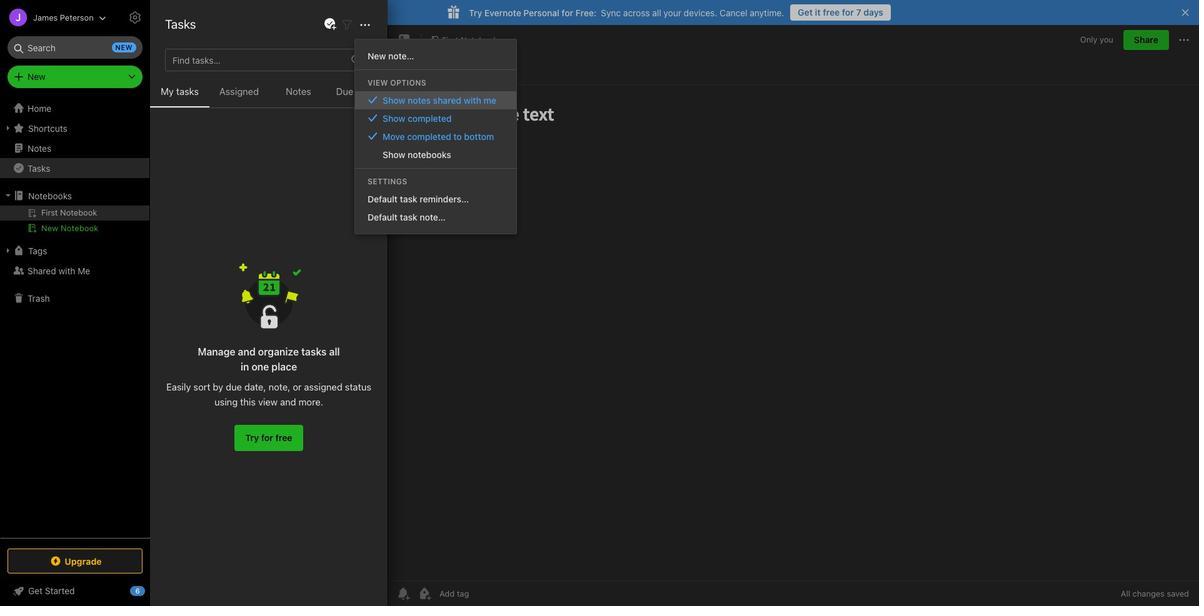 Task type: vqa. For each thing, say whether or not it's contained in the screenshot.
start writing… Text Box
no



Task type: locate. For each thing, give the bounding box(es) containing it.
notebook inside button
[[461, 35, 498, 45]]

try left evernote
[[469, 7, 482, 18]]

2 show from the top
[[383, 113, 406, 124]]

get inside get it free for 7 days button
[[798, 7, 813, 18]]

and down note, at the left of page
[[280, 397, 296, 408]]

1 dropdown list menu from the top
[[355, 91, 517, 164]]

1 vertical spatial free
[[276, 433, 292, 444]]

show up move
[[383, 113, 406, 124]]

1 vertical spatial show
[[383, 113, 406, 124]]

1 horizontal spatial try
[[469, 7, 482, 18]]

first up note
[[180, 38, 206, 52]]

0 vertical spatial try
[[469, 7, 482, 18]]

1 vertical spatial default
[[368, 212, 398, 222]]

0 vertical spatial and
[[238, 347, 256, 358]]

some up editing some text...
[[197, 97, 220, 107]]

notebook up assigned
[[209, 38, 266, 52]]

2 task from the top
[[400, 212, 418, 222]]

note… down "default task reminders…" link
[[420, 212, 446, 222]]

1 horizontal spatial note…
[[420, 212, 446, 222]]

2 default from the top
[[368, 212, 398, 222]]

1 horizontal spatial notebook
[[209, 38, 266, 52]]

trash link
[[0, 288, 150, 308]]

Filter tasks field
[[340, 17, 355, 32]]

editing up editing some text...
[[166, 97, 195, 107]]

3 show from the top
[[383, 149, 406, 160]]

1 task from the top
[[400, 194, 418, 204]]

notebook up tags button
[[61, 223, 99, 233]]

2 vertical spatial new
[[41, 223, 58, 233]]

first notebook up nov
[[442, 35, 498, 45]]

for
[[843, 7, 854, 18], [562, 7, 574, 18], [261, 433, 273, 444]]

0 vertical spatial some
[[197, 97, 220, 107]]

1 vertical spatial task
[[400, 212, 418, 222]]

new inside button
[[41, 223, 58, 233]]

new up home
[[28, 71, 46, 82]]

anytime.
[[750, 7, 785, 18]]

2 vertical spatial show
[[383, 149, 406, 160]]

2 completed from the top
[[407, 131, 451, 142]]

show notebooks link
[[355, 145, 517, 164]]

dropdown list menu
[[355, 91, 517, 164], [355, 190, 517, 226]]

view
[[258, 397, 278, 408]]

personal
[[524, 7, 560, 18]]

show notes shared with me
[[383, 95, 497, 105]]

upgrade
[[65, 556, 102, 567]]

editing for editing some text
[[166, 97, 195, 107]]

status
[[345, 382, 372, 393]]

all
[[653, 7, 662, 18], [329, 347, 340, 358]]

1 horizontal spatial all
[[653, 7, 662, 18]]

task down default task reminders…
[[400, 212, 418, 222]]

new inside popup button
[[28, 71, 46, 82]]

show down move
[[383, 149, 406, 160]]

for left free:
[[562, 7, 574, 18]]

move completed to bottom link
[[355, 127, 517, 145]]

1 horizontal spatial free
[[823, 7, 840, 18]]

0 vertical spatial new
[[368, 50, 386, 61]]

2 horizontal spatial notebook
[[461, 35, 498, 45]]

show
[[383, 95, 406, 105], [383, 113, 406, 124], [383, 149, 406, 160]]

0 vertical spatial tasks
[[165, 17, 196, 31]]

2 dropdown list menu from the top
[[355, 190, 517, 226]]

get it free for 7 days button
[[791, 4, 891, 21]]

get
[[798, 7, 813, 18], [28, 586, 43, 597]]

completed for move
[[407, 131, 451, 142]]

1 horizontal spatial tasks
[[301, 347, 327, 358]]

1 horizontal spatial first
[[442, 35, 459, 45]]

0 vertical spatial all
[[653, 7, 662, 18]]

0 horizontal spatial notebook
[[61, 223, 99, 233]]

for down view
[[261, 433, 273, 444]]

first
[[442, 35, 459, 45], [180, 38, 206, 52]]

tasks right organize
[[301, 347, 327, 358]]

1 editing from the top
[[166, 97, 195, 107]]

get inside help and learning task checklist field
[[28, 586, 43, 597]]

0 horizontal spatial try
[[246, 433, 259, 444]]

devices.
[[684, 7, 718, 18]]

1 vertical spatial completed
[[407, 131, 451, 142]]

task up default task note…
[[400, 194, 418, 204]]

first notebook
[[442, 35, 498, 45], [180, 38, 266, 52]]

1 vertical spatial tasks
[[28, 163, 50, 174]]

free right it
[[823, 7, 840, 18]]

shortcuts
[[28, 123, 67, 134]]

all changes saved
[[1122, 589, 1190, 599]]

free inside button
[[823, 7, 840, 18]]

0 horizontal spatial get
[[28, 586, 43, 597]]

first notebook inside button
[[442, 35, 498, 45]]

new up tags at the top of page
[[41, 223, 58, 233]]

notes left due at the top
[[286, 86, 311, 97]]

one
[[252, 362, 269, 373]]

0 horizontal spatial for
[[261, 433, 273, 444]]

tasks button
[[0, 158, 150, 178]]

0 horizontal spatial with
[[58, 266, 75, 276]]

1 vertical spatial editing
[[166, 110, 194, 120]]

notes
[[286, 86, 311, 97], [28, 143, 51, 154]]

new
[[115, 43, 133, 51]]

1 horizontal spatial with
[[464, 95, 482, 105]]

0 vertical spatial completed
[[408, 113, 452, 124]]

More actions and view options field
[[355, 17, 373, 32]]

1 horizontal spatial and
[[280, 397, 296, 408]]

tags
[[28, 246, 47, 256]]

assigned
[[304, 382, 343, 393]]

0 vertical spatial notes
[[286, 86, 311, 97]]

default task reminders…
[[368, 194, 469, 204]]

with left me
[[58, 266, 75, 276]]

0 vertical spatial tasks
[[176, 86, 199, 97]]

editing some text...
[[166, 110, 244, 120]]

1 show from the top
[[383, 95, 406, 105]]

0 vertical spatial editing
[[166, 97, 195, 107]]

new note… link
[[355, 47, 517, 65]]

notebook up 7,
[[461, 35, 498, 45]]

0 vertical spatial with
[[464, 95, 482, 105]]

completed up notebooks on the top of the page
[[407, 131, 451, 142]]

task inside "link"
[[400, 212, 418, 222]]

1 vertical spatial dropdown list menu
[[355, 190, 517, 226]]

0 horizontal spatial notes
[[28, 143, 51, 154]]

0 horizontal spatial tasks
[[28, 163, 50, 174]]

cell
[[0, 206, 150, 221]]

2 horizontal spatial for
[[843, 7, 854, 18]]

sync
[[601, 7, 621, 18]]

1 vertical spatial note…
[[420, 212, 446, 222]]

1 vertical spatial notes
[[28, 143, 51, 154]]

notes link
[[0, 138, 150, 158]]

2 editing from the top
[[166, 110, 194, 120]]

shared
[[433, 95, 462, 105]]

0 vertical spatial free
[[823, 7, 840, 18]]

0 horizontal spatial all
[[329, 347, 340, 358]]

new up view
[[368, 50, 386, 61]]

all up assigned
[[329, 347, 340, 358]]

tasks up note
[[165, 17, 196, 31]]

free inside "button"
[[276, 433, 292, 444]]

1 completed from the top
[[408, 113, 452, 124]]

0 horizontal spatial tasks
[[176, 86, 199, 97]]

tasks up notebooks
[[28, 163, 50, 174]]

add a reminder image
[[396, 587, 411, 602]]

notebook
[[461, 35, 498, 45], [209, 38, 266, 52], [61, 223, 99, 233]]

default for default task note…
[[368, 212, 398, 222]]

editing down my tasks button
[[166, 110, 194, 120]]

new task image
[[323, 17, 338, 32]]

dates
[[356, 86, 380, 97]]

1 vertical spatial new
[[28, 71, 46, 82]]

show notes shared with me menu item
[[355, 91, 517, 109]]

try inside "button"
[[246, 433, 259, 444]]

0 horizontal spatial and
[[238, 347, 256, 358]]

all left your
[[653, 7, 662, 18]]

1 vertical spatial get
[[28, 586, 43, 597]]

default inside "link"
[[368, 212, 398, 222]]

some for text...
[[197, 110, 219, 120]]

tree
[[0, 98, 150, 538]]

with left me at the top left of page
[[464, 95, 482, 105]]

0 vertical spatial note…
[[388, 50, 414, 61]]

6
[[135, 587, 140, 596]]

this
[[240, 397, 256, 408]]

due
[[336, 86, 354, 97]]

some
[[197, 97, 220, 107], [197, 110, 219, 120]]

due dates
[[336, 86, 380, 97]]

text...
[[221, 110, 244, 120]]

1 horizontal spatial notes
[[286, 86, 311, 97]]

0 vertical spatial default
[[368, 194, 398, 204]]

shortcuts button
[[0, 118, 150, 138]]

notes
[[408, 95, 431, 105]]

text
[[222, 97, 238, 107]]

1 vertical spatial and
[[280, 397, 296, 408]]

due dates button
[[328, 84, 388, 108]]

completed down the show notes shared with me link
[[408, 113, 452, 124]]

and inside manage and organize tasks all in one place
[[238, 347, 256, 358]]

1 vertical spatial try
[[246, 433, 259, 444]]

1 horizontal spatial first notebook
[[442, 35, 498, 45]]

get left it
[[798, 7, 813, 18]]

notes down shortcuts
[[28, 143, 51, 154]]

tasks inside manage and organize tasks all in one place
[[301, 347, 327, 358]]

first notebook button
[[427, 31, 503, 49]]

free down view
[[276, 433, 292, 444]]

get for get it free for 7 days
[[798, 7, 813, 18]]

with inside menu item
[[464, 95, 482, 105]]

and up in
[[238, 347, 256, 358]]

0 vertical spatial get
[[798, 7, 813, 18]]

1 vertical spatial tasks
[[301, 347, 327, 358]]

tasks
[[176, 86, 199, 97], [301, 347, 327, 358]]

new for new notebook
[[41, 223, 58, 233]]

expand tags image
[[3, 246, 13, 256]]

1 horizontal spatial get
[[798, 7, 813, 18]]

home
[[28, 103, 51, 114]]

first notebook up note
[[180, 38, 266, 52]]

notebook inside button
[[61, 223, 99, 233]]

some down the editing some text
[[197, 110, 219, 120]]

1 default from the top
[[368, 194, 398, 204]]

last
[[398, 63, 416, 74]]

try down this
[[246, 433, 259, 444]]

tasks
[[165, 17, 196, 31], [28, 163, 50, 174]]

for left 7
[[843, 7, 854, 18]]

task
[[400, 194, 418, 204], [400, 212, 418, 222]]

new for new
[[28, 71, 46, 82]]

get it free for 7 days
[[798, 7, 884, 18]]

1 vertical spatial some
[[197, 110, 219, 120]]

show down view options
[[383, 95, 406, 105]]

move completed to bottom
[[383, 131, 494, 142]]

tasks inside button
[[176, 86, 199, 97]]

tasks right my
[[176, 86, 199, 97]]

0 vertical spatial dropdown list menu
[[355, 91, 517, 164]]

1 horizontal spatial for
[[562, 7, 574, 18]]

0 vertical spatial show
[[383, 95, 406, 105]]

completed
[[408, 113, 452, 124], [407, 131, 451, 142]]

first up new note… link at the top
[[442, 35, 459, 45]]

add tag image
[[417, 587, 432, 602]]

editing
[[166, 97, 195, 107], [166, 110, 194, 120]]

Find tasks… text field
[[168, 50, 344, 70]]

0 vertical spatial task
[[400, 194, 418, 204]]

tasks inside button
[[28, 163, 50, 174]]

note,
[[269, 382, 290, 393]]

for inside button
[[843, 7, 854, 18]]

new button
[[8, 66, 143, 88]]

0 horizontal spatial free
[[276, 433, 292, 444]]

your
[[664, 7, 682, 18]]

show inside menu item
[[383, 95, 406, 105]]

get left started
[[28, 586, 43, 597]]

0 horizontal spatial first
[[180, 38, 206, 52]]

default
[[368, 194, 398, 204], [368, 212, 398, 222]]

1 vertical spatial all
[[329, 347, 340, 358]]

free:
[[576, 7, 597, 18]]

note… up last
[[388, 50, 414, 61]]



Task type: describe. For each thing, give the bounding box(es) containing it.
share
[[1135, 34, 1159, 45]]

editing for editing some text...
[[166, 110, 194, 120]]

evernote
[[485, 7, 522, 18]]

easily
[[166, 382, 191, 393]]

assigned
[[220, 86, 259, 97]]

new notebook group
[[0, 206, 150, 241]]

share button
[[1124, 30, 1170, 50]]

for inside "button"
[[261, 433, 273, 444]]

get for get started
[[28, 586, 43, 597]]

try for try evernote personal for free: sync across all your devices. cancel anytime.
[[469, 7, 482, 18]]

task for reminders…
[[400, 194, 418, 204]]

tags button
[[0, 241, 150, 261]]

1
[[165, 64, 169, 74]]

more actions and view options image
[[358, 17, 373, 32]]

show completed link
[[355, 109, 517, 127]]

try for try for free
[[246, 433, 259, 444]]

using
[[215, 397, 238, 408]]

changes
[[1133, 589, 1165, 599]]

completed for show
[[408, 113, 452, 124]]

all inside manage and organize tasks all in one place
[[329, 347, 340, 358]]

my
[[161, 86, 174, 97]]

me
[[78, 266, 90, 276]]

to
[[454, 131, 462, 142]]

free for for
[[276, 433, 292, 444]]

shared
[[28, 266, 56, 276]]

view
[[368, 78, 388, 87]]

tree containing home
[[0, 98, 150, 538]]

new search field
[[16, 36, 136, 59]]

note… inside "link"
[[420, 212, 446, 222]]

it
[[815, 7, 821, 18]]

try for free button
[[235, 425, 303, 452]]

editing some text
[[166, 97, 238, 107]]

or
[[293, 382, 302, 393]]

default task note…
[[368, 212, 446, 222]]

7
[[857, 7, 862, 18]]

Note Editor text field
[[388, 85, 1200, 581]]

new note…
[[368, 50, 414, 61]]

on
[[446, 63, 456, 74]]

settings image
[[128, 10, 143, 25]]

notebooks
[[28, 190, 72, 201]]

by
[[213, 382, 223, 393]]

default task note… link
[[355, 208, 517, 226]]

more.
[[299, 397, 323, 408]]

dropdown list menu containing show notes shared with me
[[355, 91, 517, 164]]

note window element
[[388, 25, 1200, 607]]

home link
[[0, 98, 150, 118]]

1 note
[[165, 64, 190, 74]]

show completed
[[383, 113, 452, 124]]

7,
[[477, 63, 483, 74]]

show notes shared with me link
[[355, 91, 517, 109]]

1 vertical spatial with
[[58, 266, 75, 276]]

date,
[[244, 382, 266, 393]]

default for default task reminders…
[[368, 194, 398, 204]]

first inside button
[[442, 35, 459, 45]]

notebooks
[[408, 149, 451, 160]]

in
[[241, 362, 249, 373]]

all
[[1122, 589, 1131, 599]]

notes button
[[269, 84, 328, 108]]

expand note image
[[397, 33, 412, 48]]

notebook for first notebook button
[[461, 35, 498, 45]]

across
[[624, 7, 650, 18]]

dropdown list menu containing default task reminders…
[[355, 190, 517, 226]]

Account field
[[0, 5, 106, 30]]

show notebooks
[[383, 149, 451, 160]]

sort
[[194, 382, 210, 393]]

show for show notes shared with me
[[383, 95, 406, 105]]

free for it
[[823, 7, 840, 18]]

shared with me
[[28, 266, 90, 276]]

upgrade button
[[8, 549, 143, 574]]

task for note…
[[400, 212, 418, 222]]

me
[[484, 95, 497, 105]]

days
[[864, 7, 884, 18]]

cancel
[[720, 7, 748, 18]]

manage
[[198, 347, 236, 358]]

shared with me link
[[0, 261, 150, 281]]

new notebook
[[41, 223, 99, 233]]

settings
[[368, 177, 408, 186]]

bottom
[[464, 131, 494, 142]]

james
[[33, 12, 58, 22]]

some for text
[[197, 97, 220, 107]]

click to collapse image
[[145, 584, 155, 599]]

last edited on nov 7, 2023
[[398, 63, 507, 74]]

try evernote personal for free: sync across all your devices. cancel anytime.
[[469, 7, 785, 18]]

notebooks link
[[0, 186, 150, 206]]

get started
[[28, 586, 75, 597]]

and inside easily sort by due date, note, or assigned status using this view and more.
[[280, 397, 296, 408]]

Search text field
[[16, 36, 134, 59]]

notes inside button
[[286, 86, 311, 97]]

notebook for the new notebook button on the top of the page
[[61, 223, 99, 233]]

james peterson
[[33, 12, 94, 22]]

only you
[[1081, 35, 1114, 45]]

for for free:
[[562, 7, 574, 18]]

options
[[391, 78, 427, 87]]

note
[[171, 64, 190, 74]]

view options
[[368, 78, 427, 87]]

manage and organize tasks all in one place
[[198, 347, 340, 373]]

new for new note…
[[368, 50, 386, 61]]

place
[[272, 362, 297, 373]]

trash
[[28, 293, 50, 304]]

Help and Learning task checklist field
[[0, 582, 150, 602]]

move
[[383, 131, 405, 142]]

2023
[[485, 63, 507, 74]]

filter tasks image
[[340, 17, 355, 32]]

default task reminders… link
[[355, 190, 517, 208]]

1 horizontal spatial tasks
[[165, 17, 196, 31]]

expand notebooks image
[[3, 191, 13, 201]]

0 horizontal spatial first notebook
[[180, 38, 266, 52]]

my tasks button
[[150, 84, 210, 108]]

try for free
[[246, 433, 292, 444]]

show for show completed
[[383, 113, 406, 124]]

nov
[[458, 63, 474, 74]]

for for 7
[[843, 7, 854, 18]]

assigned button
[[210, 84, 269, 108]]

0 horizontal spatial note…
[[388, 50, 414, 61]]

organize
[[258, 347, 299, 358]]

only
[[1081, 35, 1098, 45]]

reminders…
[[420, 194, 469, 204]]

show for show notebooks
[[383, 149, 406, 160]]



